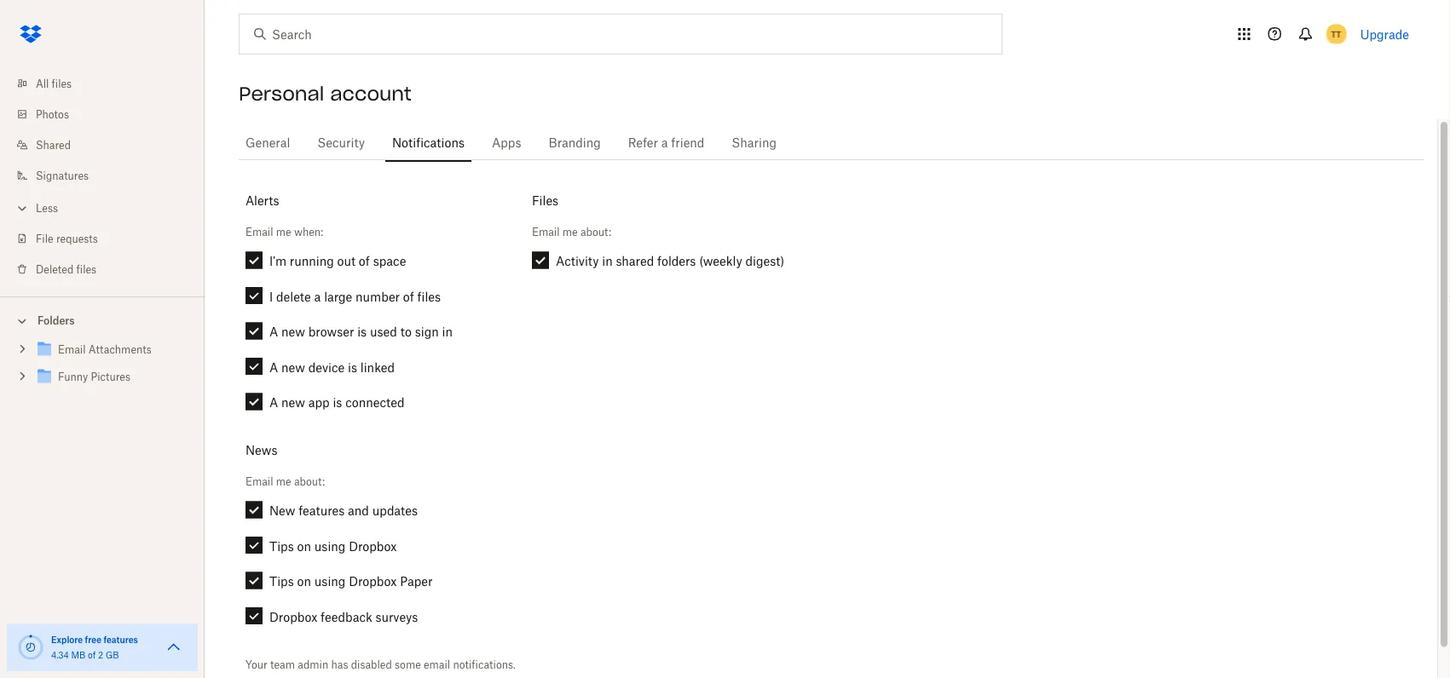 Task type: locate. For each thing, give the bounding box(es) containing it.
tt
[[1332, 29, 1342, 39]]

folders button
[[0, 308, 205, 333]]

is right the 'app'
[[333, 396, 342, 410]]

tips down new
[[269, 540, 294, 554]]

shared
[[36, 139, 71, 151]]

email me about : up new
[[246, 475, 325, 488]]

1 horizontal spatial of
[[359, 254, 370, 269]]

of left 2
[[88, 650, 96, 661]]

0 vertical spatial a
[[269, 325, 278, 339]]

connected
[[346, 396, 405, 410]]

0 horizontal spatial about
[[294, 475, 322, 488]]

sharing tab
[[725, 122, 784, 163]]

2 using from the top
[[314, 575, 346, 589]]

a left the 'app'
[[269, 396, 278, 410]]

using
[[314, 540, 346, 554], [314, 575, 346, 589]]

2 vertical spatial files
[[418, 290, 441, 304]]

1 horizontal spatial files
[[76, 263, 96, 276]]

app
[[309, 396, 330, 410]]

a right refer
[[662, 135, 668, 150]]

0 vertical spatial of
[[359, 254, 370, 269]]

to
[[401, 325, 412, 339]]

1 horizontal spatial a
[[662, 135, 668, 150]]

and
[[348, 504, 369, 519]]

me left when
[[276, 225, 291, 238]]

activity in shared folders (weekly digest)
[[556, 254, 785, 269]]

me for files
[[563, 225, 578, 238]]

me for alerts
[[276, 225, 291, 238]]

files
[[52, 77, 72, 90], [76, 263, 96, 276], [418, 290, 441, 304]]

0 horizontal spatial email me about :
[[246, 475, 325, 488]]

refer a friend
[[628, 135, 705, 150]]

a for a new app is connected
[[269, 396, 278, 410]]

in right sign
[[442, 325, 453, 339]]

files right deleted
[[76, 263, 96, 276]]

me up the activity
[[563, 225, 578, 238]]

1 horizontal spatial in
[[602, 254, 613, 269]]

4.34
[[51, 650, 69, 661]]

1 vertical spatial using
[[314, 575, 346, 589]]

0 horizontal spatial a
[[314, 290, 321, 304]]

1 using from the top
[[314, 540, 346, 554]]

0 vertical spatial features
[[299, 504, 345, 519]]

1 vertical spatial on
[[297, 575, 311, 589]]

of right out at the left top
[[359, 254, 370, 269]]

a
[[662, 135, 668, 150], [314, 290, 321, 304]]

file
[[36, 232, 53, 245]]

is for used
[[357, 325, 367, 339]]

features
[[299, 504, 345, 519], [104, 635, 138, 646]]

large
[[324, 290, 352, 304]]

1 vertical spatial a
[[269, 360, 278, 375]]

number
[[356, 290, 400, 304]]

free
[[85, 635, 101, 646]]

about
[[581, 225, 609, 238], [294, 475, 322, 488]]

branding
[[549, 135, 601, 150]]

me
[[276, 225, 291, 238], [563, 225, 578, 238], [276, 475, 291, 488]]

tips for tips on using dropbox paper
[[269, 575, 294, 589]]

about for news
[[294, 475, 322, 488]]

your
[[246, 659, 268, 672]]

0 vertical spatial in
[[602, 254, 613, 269]]

group
[[0, 333, 205, 404]]

2 a from the top
[[269, 360, 278, 375]]

new left device
[[282, 360, 305, 375]]

1 vertical spatial is
[[348, 360, 357, 375]]

browser
[[309, 325, 354, 339]]

personal
[[239, 82, 324, 106]]

deleted files link
[[14, 254, 205, 285]]

is for linked
[[348, 360, 357, 375]]

2 vertical spatial of
[[88, 650, 96, 661]]

of
[[359, 254, 370, 269], [403, 290, 414, 304], [88, 650, 96, 661]]

alerts
[[246, 193, 279, 208]]

1 new from the top
[[282, 325, 305, 339]]

dropbox up surveys
[[349, 575, 397, 589]]

of right number
[[403, 290, 414, 304]]

0 vertical spatial files
[[52, 77, 72, 90]]

tips
[[269, 540, 294, 554], [269, 575, 294, 589]]

of inside explore free features 4.34 mb of 2 gb
[[88, 650, 96, 661]]

0 horizontal spatial of
[[88, 650, 96, 661]]

general tab
[[239, 122, 297, 163]]

feedback
[[321, 610, 372, 625]]

is left used
[[357, 325, 367, 339]]

a new device is linked
[[269, 360, 395, 375]]

list containing all files
[[0, 58, 205, 297]]

0 vertical spatial a
[[662, 135, 668, 150]]

quota usage element
[[17, 634, 44, 662]]

less image
[[14, 200, 31, 217]]

2 horizontal spatial of
[[403, 290, 414, 304]]

2 vertical spatial dropbox
[[269, 610, 317, 625]]

tips down tips on using dropbox
[[269, 575, 294, 589]]

a new app is connected
[[269, 396, 405, 410]]

features left and
[[299, 504, 345, 519]]

: for files
[[609, 225, 612, 238]]

2 vertical spatial a
[[269, 396, 278, 410]]

activity
[[556, 254, 599, 269]]

1 a from the top
[[269, 325, 278, 339]]

email me about : up the activity
[[532, 225, 612, 238]]

new for app
[[282, 396, 305, 410]]

about up new
[[294, 475, 322, 488]]

general
[[246, 135, 290, 150]]

is
[[357, 325, 367, 339], [348, 360, 357, 375], [333, 396, 342, 410]]

0 vertical spatial about
[[581, 225, 609, 238]]

email me about :
[[532, 225, 612, 238], [246, 475, 325, 488]]

on down tips on using dropbox
[[297, 575, 311, 589]]

3 new from the top
[[282, 396, 305, 410]]

0 vertical spatial is
[[357, 325, 367, 339]]

upgrade
[[1361, 27, 1410, 41]]

folders
[[38, 315, 75, 327]]

1 vertical spatial tips
[[269, 575, 294, 589]]

email down files
[[532, 225, 560, 238]]

using down new features and updates
[[314, 540, 346, 554]]

0 vertical spatial email me about :
[[532, 225, 612, 238]]

0 vertical spatial new
[[282, 325, 305, 339]]

a left large
[[314, 290, 321, 304]]

a inside tab
[[662, 135, 668, 150]]

dropbox up team
[[269, 610, 317, 625]]

0 vertical spatial dropbox
[[349, 540, 397, 554]]

refer a friend tab
[[621, 122, 711, 163]]

in left shared
[[602, 254, 613, 269]]

1 vertical spatial a
[[314, 290, 321, 304]]

email me about : for news
[[246, 475, 325, 488]]

1 horizontal spatial email me about :
[[532, 225, 612, 238]]

1 horizontal spatial features
[[299, 504, 345, 519]]

dropbox image
[[14, 17, 48, 51]]

email for alerts
[[246, 225, 273, 238]]

1 vertical spatial features
[[104, 635, 138, 646]]

in inside alerts group
[[442, 325, 453, 339]]

email down alerts
[[246, 225, 273, 238]]

1 vertical spatial files
[[76, 263, 96, 276]]

1 horizontal spatial about
[[581, 225, 609, 238]]

: up 'activity in shared folders (weekly digest)'
[[609, 225, 612, 238]]

new down delete
[[282, 325, 305, 339]]

me up new
[[276, 475, 291, 488]]

email
[[246, 225, 273, 238], [532, 225, 560, 238], [58, 344, 86, 356], [246, 475, 273, 488]]

new for browser
[[282, 325, 305, 339]]

1 vertical spatial new
[[282, 360, 305, 375]]

files up sign
[[418, 290, 441, 304]]

new
[[282, 325, 305, 339], [282, 360, 305, 375], [282, 396, 305, 410]]

a left device
[[269, 360, 278, 375]]

dropbox down and
[[349, 540, 397, 554]]

0 horizontal spatial in
[[442, 325, 453, 339]]

1 vertical spatial dropbox
[[349, 575, 397, 589]]

2 tips from the top
[[269, 575, 294, 589]]

3 a from the top
[[269, 396, 278, 410]]

device
[[309, 360, 345, 375]]

features up gb
[[104, 635, 138, 646]]

explore free features 4.34 mb of 2 gb
[[51, 635, 138, 661]]

2 new from the top
[[282, 360, 305, 375]]

1 on from the top
[[297, 540, 311, 554]]

on down new features and updates
[[297, 540, 311, 554]]

email me about : for files
[[532, 225, 612, 238]]

is left linked
[[348, 360, 357, 375]]

: up new features and updates
[[322, 475, 325, 488]]

tab list
[[239, 119, 1424, 163]]

0 vertical spatial tips
[[269, 540, 294, 554]]

a down i
[[269, 325, 278, 339]]

dropbox
[[349, 540, 397, 554], [349, 575, 397, 589], [269, 610, 317, 625]]

team
[[270, 659, 295, 672]]

2 horizontal spatial files
[[418, 290, 441, 304]]

2 on from the top
[[297, 575, 311, 589]]

of for a
[[403, 290, 414, 304]]

new left the 'app'
[[282, 396, 305, 410]]

in
[[602, 254, 613, 269], [442, 325, 453, 339]]

1 vertical spatial of
[[403, 290, 414, 304]]

: up running
[[321, 225, 323, 238]]

1 vertical spatial email me about :
[[246, 475, 325, 488]]

1 vertical spatial about
[[294, 475, 322, 488]]

2 vertical spatial is
[[333, 396, 342, 410]]

list
[[0, 58, 205, 297]]

email attachments link
[[34, 339, 191, 362]]

email down 'news'
[[246, 475, 273, 488]]

email
[[424, 659, 450, 672]]

dropbox for tips on using dropbox paper
[[349, 575, 397, 589]]

0 vertical spatial using
[[314, 540, 346, 554]]

security tab
[[311, 122, 372, 163]]

1 tips from the top
[[269, 540, 294, 554]]

files right all on the left top of page
[[52, 77, 72, 90]]

0 vertical spatial on
[[297, 540, 311, 554]]

0 horizontal spatial features
[[104, 635, 138, 646]]

disabled
[[351, 659, 392, 672]]

surveys
[[376, 610, 418, 625]]

about up the activity
[[581, 225, 609, 238]]

:
[[321, 225, 323, 238], [609, 225, 612, 238], [322, 475, 325, 488]]

using down tips on using dropbox
[[314, 575, 346, 589]]

0 horizontal spatial files
[[52, 77, 72, 90]]

2 vertical spatial new
[[282, 396, 305, 410]]

1 vertical spatial in
[[442, 325, 453, 339]]



Task type: describe. For each thing, give the bounding box(es) containing it.
account
[[330, 82, 412, 106]]

files for deleted files
[[76, 263, 96, 276]]

file requests
[[36, 232, 98, 245]]

running
[[290, 254, 334, 269]]

email up the funny
[[58, 344, 86, 356]]

email for news
[[246, 475, 273, 488]]

: for alerts
[[321, 225, 323, 238]]

new features and updates
[[269, 504, 418, 519]]

explore
[[51, 635, 83, 646]]

updates
[[372, 504, 418, 519]]

apps tab
[[485, 122, 528, 163]]

dropbox feedback surveys
[[269, 610, 418, 625]]

shared link
[[14, 130, 205, 160]]

used
[[370, 325, 397, 339]]

files
[[532, 193, 559, 208]]

out
[[337, 254, 356, 269]]

gb
[[106, 650, 119, 661]]

i'm running out of space
[[269, 254, 406, 269]]

using for tips on using dropbox
[[314, 540, 346, 554]]

signatures link
[[14, 160, 205, 191]]

dropbox for tips on using dropbox
[[349, 540, 397, 554]]

(weekly
[[699, 254, 743, 269]]

tips on using dropbox
[[269, 540, 397, 554]]

linked
[[361, 360, 395, 375]]

files inside alerts group
[[418, 290, 441, 304]]

tips for tips on using dropbox
[[269, 540, 294, 554]]

all files
[[36, 77, 72, 90]]

all files link
[[14, 68, 205, 99]]

me for news
[[276, 475, 291, 488]]

funny pictures
[[58, 371, 130, 384]]

tt button
[[1323, 20, 1351, 48]]

friend
[[671, 135, 705, 150]]

a inside group
[[314, 290, 321, 304]]

a for a new device is linked
[[269, 360, 278, 375]]

signatures
[[36, 169, 89, 182]]

group containing email attachments
[[0, 333, 205, 404]]

funny
[[58, 371, 88, 384]]

news group
[[239, 502, 512, 644]]

paper
[[400, 575, 433, 589]]

requests
[[56, 232, 98, 245]]

space
[[373, 254, 406, 269]]

personal account
[[239, 82, 412, 106]]

of for features
[[88, 650, 96, 661]]

on for tips on using dropbox paper
[[297, 575, 311, 589]]

email for files
[[532, 225, 560, 238]]

deleted
[[36, 263, 74, 276]]

photos
[[36, 108, 69, 121]]

file requests link
[[14, 223, 205, 254]]

alerts group
[[239, 252, 512, 429]]

less
[[36, 202, 58, 214]]

branding tab
[[542, 122, 608, 163]]

refer
[[628, 135, 658, 150]]

about for files
[[581, 225, 609, 238]]

new for device
[[282, 360, 305, 375]]

a for a new browser is used to sign in
[[269, 325, 278, 339]]

mb
[[71, 650, 86, 661]]

notifications tab
[[386, 122, 472, 163]]

security
[[318, 135, 365, 150]]

deleted files
[[36, 263, 96, 276]]

i delete a large number of files
[[269, 290, 441, 304]]

digest)
[[746, 254, 785, 269]]

: for news
[[322, 475, 325, 488]]

notifications
[[392, 135, 465, 150]]

pictures
[[91, 371, 130, 384]]

all
[[36, 77, 49, 90]]

news
[[246, 443, 278, 458]]

email attachments
[[58, 344, 152, 356]]

2
[[98, 650, 103, 661]]

tips on using dropbox paper
[[269, 575, 433, 589]]

new
[[269, 504, 295, 519]]

upgrade link
[[1361, 27, 1410, 41]]

apps
[[492, 135, 521, 150]]

when
[[294, 225, 321, 238]]

files for all files
[[52, 77, 72, 90]]

has
[[331, 659, 348, 672]]

notifications.
[[453, 659, 516, 672]]

photos link
[[14, 99, 205, 130]]

i'm
[[269, 254, 287, 269]]

a new browser is used to sign in
[[269, 325, 453, 339]]

delete
[[276, 290, 311, 304]]

folders
[[658, 254, 696, 269]]

funny pictures link
[[34, 366, 191, 389]]

admin
[[298, 659, 328, 672]]

sharing
[[732, 135, 777, 150]]

is for connected
[[333, 396, 342, 410]]

attachments
[[89, 344, 152, 356]]

i
[[269, 290, 273, 304]]

using for tips on using dropbox paper
[[314, 575, 346, 589]]

email me when :
[[246, 225, 323, 238]]

some
[[395, 659, 421, 672]]

your team admin has disabled some email notifications.
[[246, 659, 516, 672]]

on for tips on using dropbox
[[297, 540, 311, 554]]

sign
[[415, 325, 439, 339]]

features inside news group
[[299, 504, 345, 519]]

tab list containing general
[[239, 119, 1424, 163]]

shared
[[616, 254, 654, 269]]

Search text field
[[272, 25, 967, 43]]

features inside explore free features 4.34 mb of 2 gb
[[104, 635, 138, 646]]



Task type: vqa. For each thing, say whether or not it's contained in the screenshot.
access
no



